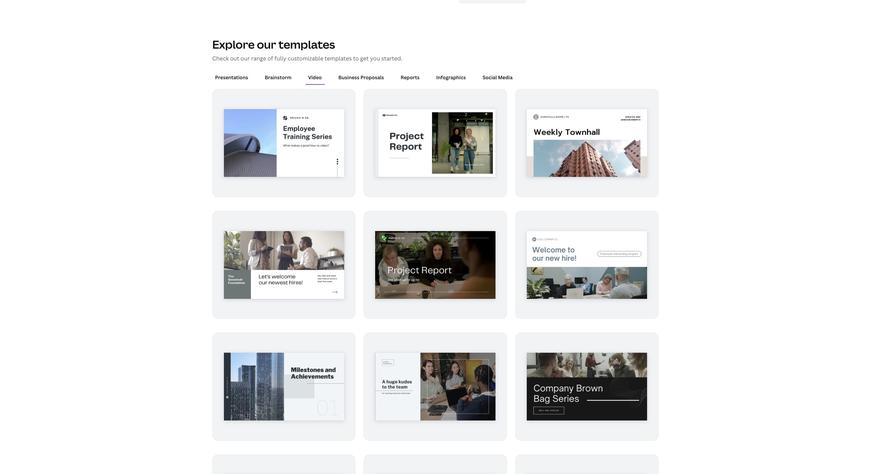 Task type: locate. For each thing, give the bounding box(es) containing it.
infographics button
[[433, 71, 469, 84]]

brainstorm button
[[262, 71, 294, 84]]

explore
[[212, 37, 255, 52]]

presentations
[[215, 74, 248, 81]]

white and taupe pink simple professional light announcement/update video image
[[527, 109, 647, 177]]

brainstorm
[[265, 74, 291, 81]]

business
[[339, 74, 359, 81]]

our up of
[[257, 37, 276, 52]]

project report video in white grey corporate geometric style image
[[375, 109, 496, 177]]

video button
[[305, 71, 325, 84]]

our right out
[[241, 55, 250, 62]]

project report video in green black bold style image
[[375, 231, 496, 299]]

social
[[483, 74, 497, 81]]

white blue simple professional light onboarding video image
[[527, 231, 647, 299]]

templates up "customizable"
[[278, 37, 335, 52]]

media
[[498, 74, 513, 81]]

customizable
[[288, 55, 323, 62]]

1 vertical spatial our
[[241, 55, 250, 62]]

templates left the to
[[325, 55, 352, 62]]

templates
[[278, 37, 335, 52], [325, 55, 352, 62]]

started.
[[381, 55, 402, 62]]

our
[[257, 37, 276, 52], [241, 55, 250, 62]]

0 vertical spatial templates
[[278, 37, 335, 52]]

presentations button
[[212, 71, 251, 84]]

reports
[[401, 74, 420, 81]]

reports button
[[398, 71, 422, 84]]

range
[[251, 55, 266, 62]]

black simple professional dark events video image
[[527, 353, 647, 421]]

1 horizontal spatial our
[[257, 37, 276, 52]]

to
[[353, 55, 359, 62]]

out
[[230, 55, 239, 62]]

0 vertical spatial our
[[257, 37, 276, 52]]



Task type: vqa. For each thing, say whether or not it's contained in the screenshot.
Graphics button at the top left of page
no



Task type: describe. For each thing, give the bounding box(es) containing it.
of
[[268, 55, 273, 62]]

proposals
[[361, 74, 384, 81]]

grey blue simple professional light milestones and achievements video image
[[224, 353, 344, 421]]

social media button
[[480, 71, 515, 84]]

white simple professional light training/how-to video image
[[224, 109, 344, 177]]

social media
[[483, 74, 513, 81]]

business proposals button
[[336, 71, 387, 84]]

fully
[[274, 55, 286, 62]]

green white simple professional light new employees video image
[[224, 231, 344, 299]]

business proposals
[[339, 74, 384, 81]]

check
[[212, 55, 229, 62]]

team and employee kudos video in white grey corporate geometric style image
[[375, 353, 496, 421]]

explore our templates check out our range of fully customizable templates to get you started.
[[212, 37, 402, 62]]

video
[[308, 74, 322, 81]]

infographics
[[436, 74, 466, 81]]

get
[[360, 55, 369, 62]]

1 vertical spatial templates
[[325, 55, 352, 62]]

you
[[370, 55, 380, 62]]

0 horizontal spatial our
[[241, 55, 250, 62]]



